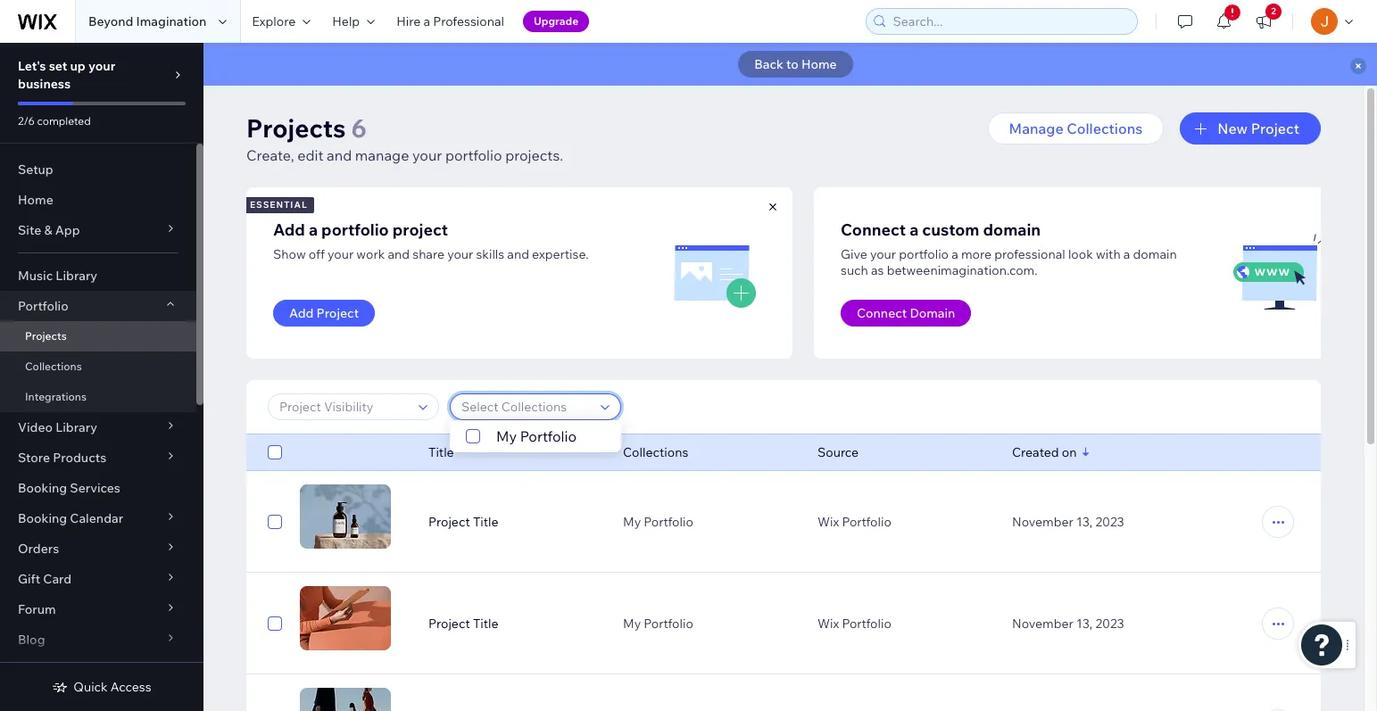 Task type: locate. For each thing, give the bounding box(es) containing it.
created
[[1012, 444, 1059, 461]]

booking services
[[18, 480, 120, 496]]

upgrade
[[534, 14, 579, 28]]

0 vertical spatial connect
[[841, 220, 906, 240]]

portfolio
[[18, 298, 68, 314], [520, 428, 577, 445], [644, 514, 693, 530], [842, 514, 892, 530], [644, 616, 693, 632], [842, 616, 892, 632]]

a right hire
[[423, 13, 430, 29]]

connect inside connect domain "button"
[[857, 305, 907, 321]]

portfolio up work
[[321, 220, 389, 240]]

1 horizontal spatial projects
[[246, 112, 346, 144]]

1 horizontal spatial collections
[[623, 444, 688, 461]]

projects 6 create, edit and manage your portfolio projects.
[[246, 112, 563, 164]]

wix portfolio
[[818, 514, 892, 530], [818, 616, 892, 632]]

library up portfolio popup button
[[56, 268, 97, 284]]

1 vertical spatial add
[[289, 305, 314, 321]]

1 vertical spatial booking
[[18, 511, 67, 527]]

1 wix from the top
[[818, 514, 839, 530]]

1 vertical spatial my
[[623, 514, 641, 530]]

1 wix portfolio from the top
[[818, 514, 892, 530]]

projects down portfolio popup button
[[25, 329, 67, 343]]

2023 for 1st project title image from the bottom
[[1095, 616, 1124, 632]]

back to home button
[[738, 51, 853, 78]]

2023
[[1095, 514, 1124, 530], [1095, 616, 1124, 632]]

access
[[110, 679, 151, 695]]

2 button
[[1244, 0, 1283, 43]]

6
[[351, 112, 367, 144]]

add
[[273, 220, 305, 240], [289, 305, 314, 321]]

0 vertical spatial project title image
[[300, 485, 391, 549]]

booking for booking calendar
[[18, 511, 67, 527]]

a inside add a portfolio project show off your work and share your skills and expertise.
[[309, 220, 318, 240]]

products
[[53, 450, 106, 466]]

your right up
[[88, 58, 115, 74]]

manage
[[1009, 120, 1064, 137]]

connect down as
[[857, 305, 907, 321]]

booking for booking services
[[18, 480, 67, 496]]

domain up the professional
[[983, 220, 1041, 240]]

collections inside sidebar element
[[25, 360, 82, 373]]

0 vertical spatial my
[[496, 428, 517, 445]]

site & app button
[[0, 215, 196, 245]]

explore
[[252, 13, 296, 29]]

and right 'edit'
[[327, 146, 352, 164]]

list containing add a portfolio project
[[244, 187, 1360, 359]]

1 booking from the top
[[18, 480, 67, 496]]

give
[[841, 246, 867, 262]]

connect for a
[[841, 220, 906, 240]]

1 vertical spatial project title image
[[300, 586, 391, 651]]

up
[[70, 58, 86, 74]]

1 vertical spatial 13,
[[1076, 616, 1093, 632]]

add up show
[[273, 220, 305, 240]]

portfolio
[[445, 146, 502, 164], [321, 220, 389, 240], [899, 246, 949, 262]]

add down show
[[289, 305, 314, 321]]

Search... field
[[888, 9, 1132, 34]]

library inside video library "popup button"
[[55, 419, 97, 436]]

2 vertical spatial my portfolio
[[623, 616, 693, 632]]

wix
[[818, 514, 839, 530], [818, 616, 839, 632]]

Project Visibility field
[[274, 394, 413, 419]]

my inside "checkbox"
[[496, 428, 517, 445]]

on
[[1062, 444, 1077, 461]]

a left custom
[[910, 220, 919, 240]]

0 horizontal spatial portfolio
[[321, 220, 389, 240]]

home inside home link
[[18, 192, 53, 208]]

1 vertical spatial 2023
[[1095, 616, 1124, 632]]

your
[[88, 58, 115, 74], [412, 146, 442, 164], [328, 246, 354, 262], [447, 246, 473, 262], [870, 246, 896, 262]]

booking up orders
[[18, 511, 67, 527]]

1 project title from the top
[[428, 514, 499, 530]]

2 november from the top
[[1012, 616, 1074, 632]]

hire
[[396, 13, 421, 29]]

1 library from the top
[[56, 268, 97, 284]]

1 vertical spatial collections
[[25, 360, 82, 373]]

1 november 13, 2023 from the top
[[1012, 514, 1124, 530]]

portfolio down custom
[[899, 246, 949, 262]]

1 vertical spatial november 13, 2023
[[1012, 616, 1124, 632]]

2 horizontal spatial collections
[[1067, 120, 1143, 137]]

13,
[[1076, 514, 1093, 530], [1076, 616, 1093, 632]]

2 project title from the top
[[428, 616, 499, 632]]

portfolio inside add a portfolio project show off your work and share your skills and expertise.
[[321, 220, 389, 240]]

new
[[1218, 120, 1248, 137]]

2023 for first project title image from the top
[[1095, 514, 1124, 530]]

project title for first project title image from the top
[[428, 514, 499, 530]]

portfolio inside popup button
[[18, 298, 68, 314]]

0 vertical spatial wix portfolio
[[818, 514, 892, 530]]

1 vertical spatial project title
[[428, 616, 499, 632]]

a for custom
[[910, 220, 919, 240]]

2 wix from the top
[[818, 616, 839, 632]]

title
[[428, 444, 454, 461], [473, 514, 499, 530], [473, 616, 499, 632]]

more
[[961, 246, 992, 262]]

home right to
[[801, 56, 837, 72]]

orders button
[[0, 534, 196, 564]]

created on
[[1012, 444, 1077, 461]]

2/6
[[18, 114, 35, 128]]

your right "manage"
[[412, 146, 442, 164]]

portfolio left projects.
[[445, 146, 502, 164]]

november 13, 2023
[[1012, 514, 1124, 530], [1012, 616, 1124, 632]]

betweenimagination.com.
[[887, 262, 1038, 278]]

0 vertical spatial add
[[273, 220, 305, 240]]

connect for domain
[[857, 305, 907, 321]]

a right with
[[1123, 246, 1130, 262]]

0 vertical spatial library
[[56, 268, 97, 284]]

0 vertical spatial portfolio
[[445, 146, 502, 164]]

list
[[244, 187, 1360, 359]]

Select Collections field
[[456, 394, 595, 419]]

hire a professional link
[[386, 0, 515, 43]]

0 vertical spatial projects
[[246, 112, 346, 144]]

domain right with
[[1133, 246, 1177, 262]]

add project
[[289, 305, 359, 321]]

portfolio inside projects 6 create, edit and manage your portfolio projects.
[[445, 146, 502, 164]]

site & app
[[18, 222, 80, 238]]

0 vertical spatial 13,
[[1076, 514, 1093, 530]]

your right "give"
[[870, 246, 896, 262]]

0 vertical spatial november
[[1012, 514, 1074, 530]]

2 vertical spatial title
[[473, 616, 499, 632]]

0 vertical spatial project title
[[428, 514, 499, 530]]

0 vertical spatial booking
[[18, 480, 67, 496]]

booking
[[18, 480, 67, 496], [18, 511, 67, 527]]

my portfolio inside "checkbox"
[[496, 428, 577, 445]]

1 november from the top
[[1012, 514, 1074, 530]]

2 november 13, 2023 from the top
[[1012, 616, 1124, 632]]

0 horizontal spatial domain
[[983, 220, 1041, 240]]

show
[[273, 246, 306, 262]]

booking down store
[[18, 480, 67, 496]]

and
[[327, 146, 352, 164], [388, 246, 410, 262], [507, 246, 529, 262]]

connect
[[841, 220, 906, 240], [857, 305, 907, 321]]

2 horizontal spatial portfolio
[[899, 246, 949, 262]]

1 vertical spatial home
[[18, 192, 53, 208]]

connect up "give"
[[841, 220, 906, 240]]

quick access button
[[52, 679, 151, 695]]

booking inside the booking services link
[[18, 480, 67, 496]]

november
[[1012, 514, 1074, 530], [1012, 616, 1074, 632]]

2 2023 from the top
[[1095, 616, 1124, 632]]

0 vertical spatial november 13, 2023
[[1012, 514, 1124, 530]]

connect inside connect a custom domain give your portfolio a more professional look with a domain such as betweenimagination.com.
[[841, 220, 906, 240]]

0 vertical spatial collections
[[1067, 120, 1143, 137]]

library
[[56, 268, 97, 284], [55, 419, 97, 436]]

1 project title image from the top
[[300, 485, 391, 549]]

created on button
[[1012, 444, 1077, 461]]

gift card
[[18, 571, 72, 587]]

work
[[356, 246, 385, 262]]

such
[[841, 262, 868, 278]]

beyond
[[88, 13, 133, 29]]

title for first project title image from the top
[[473, 514, 499, 530]]

add inside button
[[289, 305, 314, 321]]

2 13, from the top
[[1076, 616, 1093, 632]]

project title image
[[300, 485, 391, 549], [300, 586, 391, 651]]

2 booking from the top
[[18, 511, 67, 527]]

home
[[801, 56, 837, 72], [18, 192, 53, 208]]

1 vertical spatial connect
[[857, 305, 907, 321]]

connect domain button
[[841, 300, 971, 327]]

collections
[[1067, 120, 1143, 137], [25, 360, 82, 373], [623, 444, 688, 461]]

domain
[[983, 220, 1041, 240], [1133, 246, 1177, 262]]

1 horizontal spatial home
[[801, 56, 837, 72]]

1 vertical spatial library
[[55, 419, 97, 436]]

1 horizontal spatial domain
[[1133, 246, 1177, 262]]

projects for projects 6 create, edit and manage your portfolio projects.
[[246, 112, 346, 144]]

0 horizontal spatial home
[[18, 192, 53, 208]]

projects inside sidebar element
[[25, 329, 67, 343]]

library inside the music library link
[[56, 268, 97, 284]]

1 vertical spatial projects
[[25, 329, 67, 343]]

1 vertical spatial portfolio
[[321, 220, 389, 240]]

1 vertical spatial november
[[1012, 616, 1074, 632]]

0 horizontal spatial projects
[[25, 329, 67, 343]]

help button
[[322, 0, 386, 43]]

1 vertical spatial wix portfolio
[[818, 616, 892, 632]]

back to home alert
[[203, 43, 1377, 86]]

2 vertical spatial portfolio
[[899, 246, 949, 262]]

and right skills
[[507, 246, 529, 262]]

a
[[423, 13, 430, 29], [309, 220, 318, 240], [910, 220, 919, 240], [952, 246, 958, 262], [1123, 246, 1130, 262]]

a left the more
[[952, 246, 958, 262]]

0 vertical spatial wix
[[818, 514, 839, 530]]

expertise.
[[532, 246, 589, 262]]

projects inside projects 6 create, edit and manage your portfolio projects.
[[246, 112, 346, 144]]

create,
[[246, 146, 294, 164]]

your right off
[[328, 246, 354, 262]]

library up the products
[[55, 419, 97, 436]]

1 vertical spatial wix
[[818, 616, 839, 632]]

orders
[[18, 541, 59, 557]]

1 13, from the top
[[1076, 514, 1093, 530]]

booking services link
[[0, 473, 196, 503]]

2 library from the top
[[55, 419, 97, 436]]

0 vertical spatial 2023
[[1095, 514, 1124, 530]]

and right work
[[388, 246, 410, 262]]

1 horizontal spatial portfolio
[[445, 146, 502, 164]]

add inside add a portfolio project show off your work and share your skills and expertise.
[[273, 220, 305, 240]]

forum button
[[0, 594, 196, 625]]

1 2023 from the top
[[1095, 514, 1124, 530]]

new project button
[[1180, 112, 1321, 145]]

0 horizontal spatial and
[[327, 146, 352, 164]]

1 vertical spatial domain
[[1133, 246, 1177, 262]]

0 vertical spatial home
[[801, 56, 837, 72]]

home down setup
[[18, 192, 53, 208]]

projects up 'edit'
[[246, 112, 346, 144]]

hire a professional
[[396, 13, 504, 29]]

1 vertical spatial my portfolio
[[623, 514, 693, 530]]

projects
[[246, 112, 346, 144], [25, 329, 67, 343]]

library for video library
[[55, 419, 97, 436]]

project
[[1251, 120, 1299, 137], [316, 305, 359, 321], [428, 514, 470, 530], [428, 616, 470, 632]]

2 wix portfolio from the top
[[818, 616, 892, 632]]

0 horizontal spatial collections
[[25, 360, 82, 373]]

13, for 1st project title image from the bottom
[[1076, 616, 1093, 632]]

set
[[49, 58, 67, 74]]

a up off
[[309, 220, 318, 240]]

None checkbox
[[268, 442, 282, 463], [268, 511, 282, 533], [268, 613, 282, 635], [268, 442, 282, 463], [268, 511, 282, 533], [268, 613, 282, 635]]

a inside hire a professional link
[[423, 13, 430, 29]]

0 vertical spatial my portfolio
[[496, 428, 577, 445]]

1 vertical spatial title
[[473, 514, 499, 530]]

booking inside booking calendar popup button
[[18, 511, 67, 527]]



Task type: describe. For each thing, give the bounding box(es) containing it.
add project button
[[273, 300, 375, 327]]

integrations link
[[0, 382, 196, 412]]

wix for first project title image from the top
[[818, 514, 839, 530]]

and inside projects 6 create, edit and manage your portfolio projects.
[[327, 146, 352, 164]]

library for music library
[[56, 268, 97, 284]]

manage collections button
[[988, 112, 1164, 145]]

title for 1st project title image from the bottom
[[473, 616, 499, 632]]

manage
[[355, 146, 409, 164]]

my portfolio for 1st project title image from the bottom
[[623, 616, 693, 632]]

new project
[[1218, 120, 1299, 137]]

home link
[[0, 185, 196, 215]]

portfolio inside connect a custom domain give your portfolio a more professional look with a domain such as betweenimagination.com.
[[899, 246, 949, 262]]

completed
[[37, 114, 91, 128]]

booking calendar button
[[0, 503, 196, 534]]

share
[[413, 246, 444, 262]]

site
[[18, 222, 41, 238]]

projects link
[[0, 321, 196, 352]]

collections link
[[0, 352, 196, 382]]

0 vertical spatial domain
[[983, 220, 1041, 240]]

your inside connect a custom domain give your portfolio a more professional look with a domain such as betweenimagination.com.
[[870, 246, 896, 262]]

to
[[786, 56, 799, 72]]

off
[[309, 246, 325, 262]]

skills
[[476, 246, 504, 262]]

upgrade button
[[523, 11, 589, 32]]

look
[[1068, 246, 1093, 262]]

blog
[[18, 632, 45, 648]]

gift
[[18, 571, 40, 587]]

add a portfolio project show off your work and share your skills and expertise.
[[273, 220, 589, 262]]

my portfolio for first project title image from the top
[[623, 514, 693, 530]]

quick
[[73, 679, 108, 695]]

your inside the let's set up your business
[[88, 58, 115, 74]]

video library button
[[0, 412, 196, 443]]

store products
[[18, 450, 106, 466]]

integrations
[[25, 390, 87, 403]]

back
[[754, 56, 784, 72]]

custom
[[922, 220, 979, 240]]

13, for first project title image from the top
[[1076, 514, 1093, 530]]

november 13, 2023 for 1st project title image from the bottom
[[1012, 616, 1124, 632]]

store products button
[[0, 443, 196, 473]]

november for 1st project title image from the bottom
[[1012, 616, 1074, 632]]

&
[[44, 222, 52, 238]]

a for professional
[[423, 13, 430, 29]]

card
[[43, 571, 72, 587]]

wix for 1st project title image from the bottom
[[818, 616, 839, 632]]

video library
[[18, 419, 97, 436]]

your inside projects 6 create, edit and manage your portfolio projects.
[[412, 146, 442, 164]]

connect a custom domain give your portfolio a more professional look with a domain such as betweenimagination.com.
[[841, 220, 1177, 278]]

sidebar element
[[0, 43, 203, 711]]

portfolio inside "checkbox"
[[520, 428, 577, 445]]

project
[[392, 220, 448, 240]]

projects for projects
[[25, 329, 67, 343]]

project title for 1st project title image from the bottom
[[428, 616, 499, 632]]

2 vertical spatial collections
[[623, 444, 688, 461]]

blog button
[[0, 625, 196, 655]]

beyond imagination
[[88, 13, 206, 29]]

gift card button
[[0, 564, 196, 594]]

2 horizontal spatial and
[[507, 246, 529, 262]]

0 vertical spatial title
[[428, 444, 454, 461]]

2/6 completed
[[18, 114, 91, 128]]

1 horizontal spatial and
[[388, 246, 410, 262]]

calendar
[[70, 511, 123, 527]]

connect domain
[[857, 305, 955, 321]]

home inside the back to home button
[[801, 56, 837, 72]]

add for a
[[273, 220, 305, 240]]

2 vertical spatial my
[[623, 616, 641, 632]]

as
[[871, 262, 884, 278]]

essential
[[250, 199, 308, 211]]

november 13, 2023 for first project title image from the top
[[1012, 514, 1124, 530]]

add for project
[[289, 305, 314, 321]]

booking calendar
[[18, 511, 123, 527]]

music
[[18, 268, 53, 284]]

services
[[70, 480, 120, 496]]

video
[[18, 419, 53, 436]]

manage collections
[[1009, 120, 1143, 137]]

help
[[332, 13, 360, 29]]

2 project title image from the top
[[300, 586, 391, 651]]

let's
[[18, 58, 46, 74]]

a for portfolio
[[309, 220, 318, 240]]

business
[[18, 76, 71, 92]]

professional
[[994, 246, 1065, 262]]

music library
[[18, 268, 97, 284]]

setup
[[18, 162, 53, 178]]

professional
[[433, 13, 504, 29]]

with
[[1096, 246, 1121, 262]]

back to home
[[754, 56, 837, 72]]

source
[[818, 444, 859, 461]]

collections inside manage collections button
[[1067, 120, 1143, 137]]

projects.
[[505, 146, 563, 164]]

project inside new project button
[[1251, 120, 1299, 137]]

setup link
[[0, 154, 196, 185]]

music library link
[[0, 261, 196, 291]]

2
[[1271, 5, 1276, 17]]

imagination
[[136, 13, 206, 29]]

project inside add project button
[[316, 305, 359, 321]]

portfolio button
[[0, 291, 196, 321]]

your left skills
[[447, 246, 473, 262]]

store
[[18, 450, 50, 466]]

My Portfolio checkbox
[[450, 420, 621, 453]]

november for first project title image from the top
[[1012, 514, 1074, 530]]

forum
[[18, 602, 56, 618]]

quick access
[[73, 679, 151, 695]]

domain
[[910, 305, 955, 321]]

let's set up your business
[[18, 58, 115, 92]]



Task type: vqa. For each thing, say whether or not it's contained in the screenshot.
the Notes "button"
no



